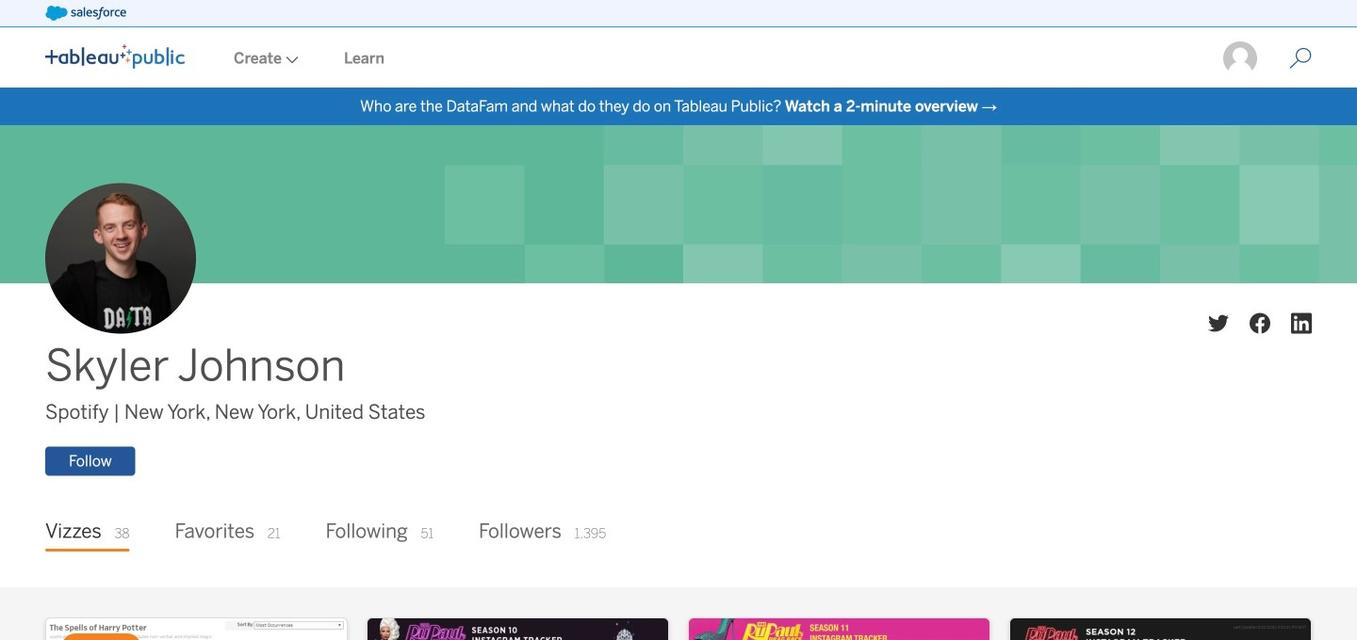 Task type: vqa. For each thing, say whether or not it's contained in the screenshot.
create icon
yes



Task type: locate. For each thing, give the bounding box(es) containing it.
avatar image
[[45, 183, 196, 334]]

create image
[[282, 56, 299, 64]]

logo image
[[45, 44, 185, 69]]



Task type: describe. For each thing, give the bounding box(es) containing it.
facebook.com image
[[1250, 313, 1271, 334]]

salesforce logo image
[[45, 6, 126, 21]]

linkedin.com image
[[1291, 313, 1312, 334]]

go to search image
[[1267, 47, 1335, 70]]



